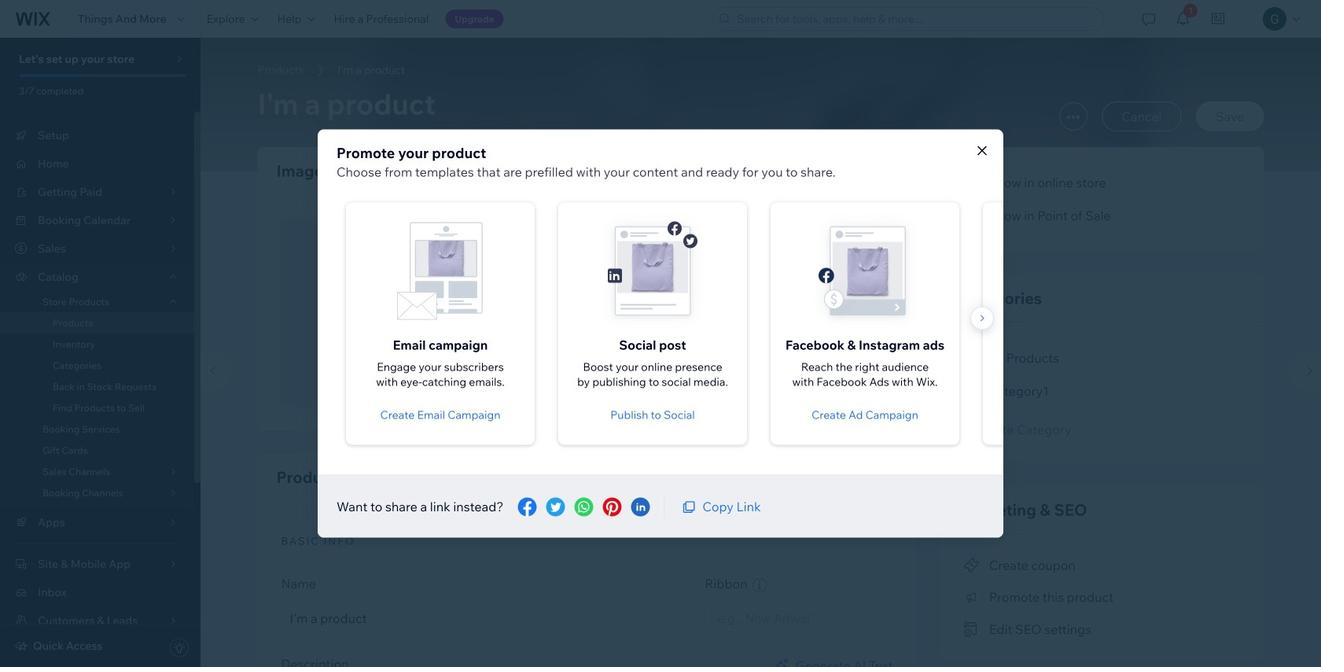 Task type: describe. For each thing, give the bounding box(es) containing it.
Select box search field
[[718, 605, 881, 632]]

sidebar element
[[0, 38, 201, 667]]

seo settings image
[[964, 623, 980, 637]]



Task type: locate. For each thing, give the bounding box(es) containing it.
Search for tools, apps, help & more... field
[[733, 8, 1099, 30]]

list
[[318, 196, 1200, 451]]

promote coupon image
[[964, 558, 980, 572]]

form
[[193, 38, 1321, 667]]

promote image
[[964, 590, 980, 604]]

Add a product name text field
[[281, 604, 682, 632]]



